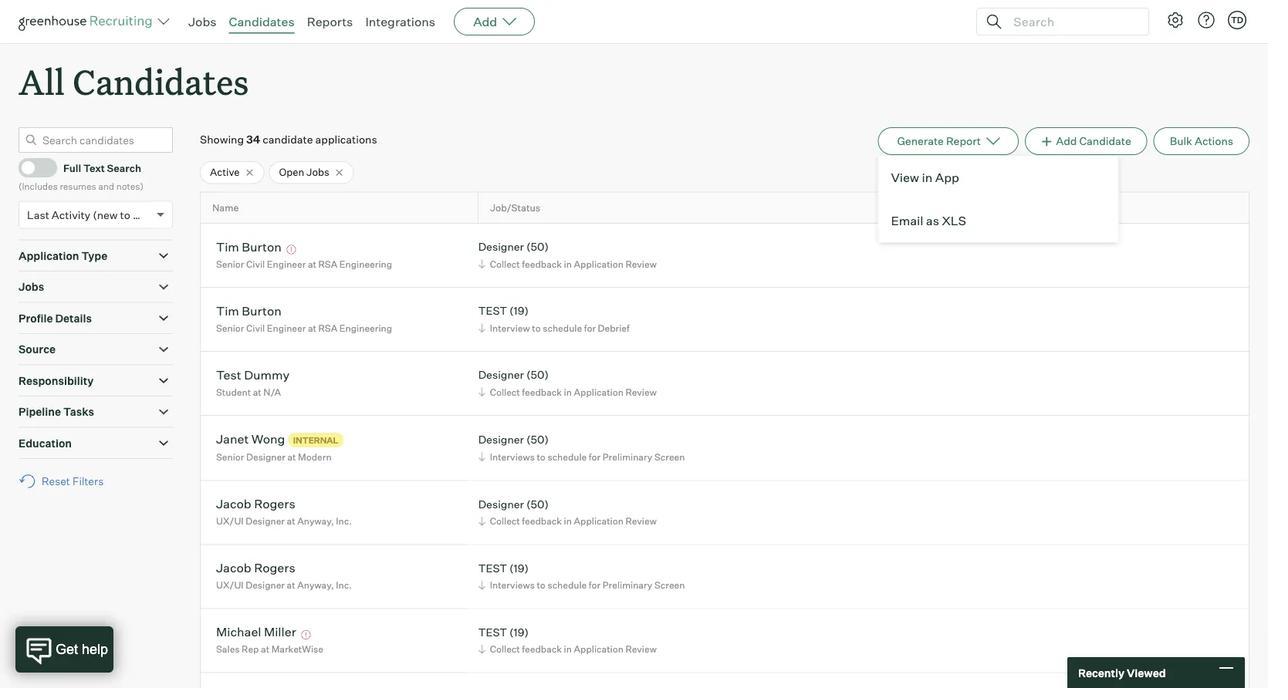 Task type: vqa. For each thing, say whether or not it's contained in the screenshot.


Task type: locate. For each thing, give the bounding box(es) containing it.
anyway, up michael miller has been in application review for more than 5 days icon
[[298, 580, 334, 592]]

for inside test (19) interviews to schedule for preliminary screen
[[589, 580, 601, 592]]

jacob
[[216, 497, 252, 512], [216, 561, 252, 576]]

0 vertical spatial anyway,
[[298, 516, 334, 528]]

designer (50) collect feedback in application review for rogers
[[479, 498, 657, 528]]

tim down name
[[216, 239, 239, 255]]

2 horizontal spatial jobs
[[307, 166, 330, 179]]

burton left tim burton has been in application review for more than 5 days image on the left
[[242, 239, 282, 255]]

rsa up tim burton senior civil engineer at rsa engineering at the left of the page
[[319, 258, 338, 270]]

2 rsa from the top
[[319, 323, 338, 334]]

3 (19) from the top
[[510, 626, 529, 640]]

rogers down senior designer at modern
[[254, 497, 296, 512]]

marketwise
[[272, 644, 324, 656]]

3 designer (50) collect feedback in application review from the top
[[479, 498, 657, 528]]

collect feedback in application review link down test (19) interviews to schedule for preliminary screen on the bottom
[[476, 643, 661, 657]]

0 horizontal spatial jobs
[[19, 280, 44, 294]]

1 vertical spatial engineering
[[340, 323, 392, 334]]

test for tim burton
[[479, 304, 507, 318]]

jobs up profile
[[19, 280, 44, 294]]

(50)
[[527, 240, 549, 254], [527, 369, 549, 382], [527, 433, 549, 447], [527, 498, 549, 511]]

1 horizontal spatial add
[[1057, 135, 1078, 148]]

jacob rogers ux/ui designer at anyway, inc. for test
[[216, 561, 352, 592]]

1 tim from the top
[[216, 239, 239, 255]]

3 test from the top
[[479, 626, 507, 640]]

interview
[[490, 323, 530, 334]]

2 feedback from the top
[[522, 387, 562, 398]]

interviews to schedule for preliminary screen link
[[476, 450, 689, 464], [476, 579, 689, 593]]

at up the miller
[[287, 580, 296, 592]]

at down senior civil engineer at rsa engineering
[[308, 323, 317, 334]]

1 vertical spatial rsa
[[319, 323, 338, 334]]

4 feedback from the top
[[522, 644, 562, 656]]

collect feedback in application review link for sales rep at marketwise
[[476, 643, 661, 657]]

application down test (19) interviews to schedule for preliminary screen on the bottom
[[574, 644, 624, 656]]

jacob rogers ux/ui designer at anyway, inc. up the miller
[[216, 561, 352, 592]]

1 vertical spatial ux/ui
[[216, 580, 244, 592]]

at down senior designer at modern
[[287, 516, 296, 528]]

candidates down jobs link
[[73, 59, 249, 104]]

rogers for designer
[[254, 497, 296, 512]]

in left app
[[923, 170, 933, 185]]

2 preliminary from the top
[[603, 580, 653, 592]]

jacob rogers link down senior designer at modern
[[216, 497, 296, 514]]

2 senior from the top
[[216, 323, 244, 334]]

1 collect feedback in application review link from the top
[[476, 257, 661, 272]]

tim burton link
[[216, 239, 282, 257], [216, 303, 282, 321]]

0 vertical spatial preliminary
[[603, 451, 653, 463]]

0 vertical spatial designer (50) collect feedback in application review
[[479, 240, 657, 270]]

schedule for burton
[[543, 323, 582, 334]]

0 vertical spatial schedule
[[543, 323, 582, 334]]

interviews inside test (19) interviews to schedule for preliminary screen
[[490, 580, 535, 592]]

generate report menu
[[878, 155, 1119, 243]]

Search text field
[[1010, 10, 1135, 33]]

collect feedback in application review link up test (19) interviews to schedule for preliminary screen on the bottom
[[476, 514, 661, 529]]

1 rsa from the top
[[319, 258, 338, 270]]

2 burton from the top
[[242, 303, 282, 319]]

tim inside tim burton senior civil engineer at rsa engineering
[[216, 303, 239, 319]]

1 vertical spatial schedule
[[548, 451, 587, 463]]

interview to schedule for debrief link
[[476, 321, 634, 336]]

1 burton from the top
[[242, 239, 282, 255]]

at up tim burton senior civil engineer at rsa engineering at the left of the page
[[308, 258, 317, 270]]

0 vertical spatial jacob
[[216, 497, 252, 512]]

jobs
[[188, 14, 217, 29], [307, 166, 330, 179], [19, 280, 44, 294]]

2 (50) from the top
[[527, 369, 549, 382]]

1 jacob rogers link from the top
[[216, 497, 296, 514]]

civil up the test dummy 'link'
[[246, 323, 265, 334]]

1 vertical spatial jacob rogers link
[[216, 561, 296, 579]]

in up test (19) interviews to schedule for preliminary screen on the bottom
[[564, 516, 572, 528]]

reports link
[[307, 14, 353, 29]]

2 inc. from the top
[[336, 580, 352, 592]]

2 vertical spatial schedule
[[548, 580, 587, 592]]

td button
[[1229, 11, 1247, 29]]

in up test (19) interview to schedule for debrief
[[564, 258, 572, 270]]

screen inside test (19) interviews to schedule for preliminary screen
[[655, 580, 685, 592]]

(50) for student at n/a
[[527, 369, 549, 382]]

2 screen from the top
[[655, 580, 685, 592]]

0 vertical spatial tim
[[216, 239, 239, 255]]

(19)
[[510, 304, 529, 318], [510, 562, 529, 575], [510, 626, 529, 640]]

jobs left candidates link
[[188, 14, 217, 29]]

tim for tim burton senior civil engineer at rsa engineering
[[216, 303, 239, 319]]

1 inc. from the top
[[336, 516, 352, 528]]

jobs right open
[[307, 166, 330, 179]]

at inside test dummy student at n/a
[[253, 387, 262, 398]]

actions
[[1195, 135, 1234, 148]]

at left n/a
[[253, 387, 262, 398]]

search
[[107, 162, 141, 174]]

0 vertical spatial (19)
[[510, 304, 529, 318]]

to inside designer (50) interviews to schedule for preliminary screen
[[537, 451, 546, 463]]

jacob rogers link
[[216, 497, 296, 514], [216, 561, 296, 579]]

burton for tim burton
[[242, 239, 282, 255]]

designer (50) collect feedback in application review up test (19) interviews to schedule for preliminary screen on the bottom
[[479, 498, 657, 528]]

ux/ui
[[216, 516, 244, 528], [216, 580, 244, 592]]

2 anyway, from the top
[[298, 580, 334, 592]]

internal
[[293, 435, 339, 446]]

1 vertical spatial add
[[1057, 135, 1078, 148]]

screen
[[655, 451, 685, 463], [655, 580, 685, 592]]

checkmark image
[[25, 162, 37, 173]]

collect inside test (19) collect feedback in application review
[[490, 644, 520, 656]]

3 (50) from the top
[[527, 433, 549, 447]]

all candidates
[[19, 59, 249, 104]]

1 screen from the top
[[655, 451, 685, 463]]

anyway, down modern
[[298, 516, 334, 528]]

application down last
[[19, 249, 79, 263]]

0 vertical spatial engineer
[[267, 258, 306, 270]]

1 rogers from the top
[[254, 497, 296, 512]]

2 jacob rogers ux/ui designer at anyway, inc. from the top
[[216, 561, 352, 592]]

4 collect feedback in application review link from the top
[[476, 643, 661, 657]]

filters
[[73, 475, 104, 489]]

test dummy student at n/a
[[216, 367, 290, 398]]

all
[[19, 59, 65, 104]]

engineer
[[267, 258, 306, 270], [267, 323, 306, 334]]

burton inside tim burton senior civil engineer at rsa engineering
[[242, 303, 282, 319]]

2 vertical spatial senior
[[216, 452, 244, 463]]

integrations
[[366, 14, 436, 29]]

1 jacob from the top
[[216, 497, 252, 512]]

for inside designer (50) interviews to schedule for preliminary screen
[[589, 451, 601, 463]]

0 vertical spatial engineering
[[340, 258, 392, 270]]

1 vertical spatial interviews to schedule for preliminary screen link
[[476, 579, 689, 593]]

0 vertical spatial ux/ui
[[216, 516, 244, 528]]

designer (50) collect feedback in application review down interview to schedule for debrief link
[[479, 369, 657, 398]]

rsa inside tim burton senior civil engineer at rsa engineering
[[319, 323, 338, 334]]

test inside test (19) interviews to schedule for preliminary screen
[[479, 562, 507, 575]]

and
[[98, 180, 114, 192]]

test
[[479, 304, 507, 318], [479, 562, 507, 575], [479, 626, 507, 640]]

modern
[[298, 452, 332, 463]]

td button
[[1226, 8, 1250, 32]]

jacob down senior designer at modern
[[216, 497, 252, 512]]

2 rogers from the top
[[254, 561, 296, 576]]

2 jacob rogers link from the top
[[216, 561, 296, 579]]

(19) inside test (19) interviews to schedule for preliminary screen
[[510, 562, 529, 575]]

in inside test (19) collect feedback in application review
[[564, 644, 572, 656]]

senior
[[216, 258, 244, 270], [216, 323, 244, 334], [216, 452, 244, 463]]

3 senior from the top
[[216, 452, 244, 463]]

(19) for tim burton
[[510, 304, 529, 318]]

1 vertical spatial jacob rogers ux/ui designer at anyway, inc.
[[216, 561, 352, 592]]

1 vertical spatial anyway,
[[298, 580, 334, 592]]

profile
[[19, 312, 53, 325]]

(19) inside test (19) collect feedback in application review
[[510, 626, 529, 640]]

1 vertical spatial tim burton link
[[216, 303, 282, 321]]

0 vertical spatial tim burton link
[[216, 239, 282, 257]]

jacob rogers link up michael miller
[[216, 561, 296, 579]]

0 vertical spatial for
[[584, 323, 596, 334]]

schedule inside designer (50) interviews to schedule for preliminary screen
[[548, 451, 587, 463]]

2 vertical spatial designer (50) collect feedback in application review
[[479, 498, 657, 528]]

email as xls
[[892, 213, 967, 229]]

3 feedback from the top
[[522, 516, 562, 528]]

1 vertical spatial designer (50) collect feedback in application review
[[479, 369, 657, 398]]

tim up test
[[216, 303, 239, 319]]

1 preliminary from the top
[[603, 451, 653, 463]]

profile details
[[19, 312, 92, 325]]

burton inside 'link'
[[242, 239, 282, 255]]

at left modern
[[288, 452, 296, 463]]

at right rep
[[261, 644, 270, 656]]

to for test (19) interviews to schedule for preliminary screen
[[537, 580, 546, 592]]

0 vertical spatial interviews to schedule for preliminary screen link
[[476, 450, 689, 464]]

interviews inside designer (50) interviews to schedule for preliminary screen
[[490, 451, 535, 463]]

collect feedback in application review link
[[476, 257, 661, 272], [476, 385, 661, 400], [476, 514, 661, 529], [476, 643, 661, 657]]

inc.
[[336, 516, 352, 528], [336, 580, 352, 592]]

2 collect feedback in application review link from the top
[[476, 385, 661, 400]]

1 (50) from the top
[[527, 240, 549, 254]]

1 senior from the top
[[216, 258, 244, 270]]

(50) inside designer (50) interviews to schedule for preliminary screen
[[527, 433, 549, 447]]

2 civil from the top
[[246, 323, 265, 334]]

4 collect from the top
[[490, 644, 520, 656]]

showing
[[200, 133, 244, 146]]

1 vertical spatial burton
[[242, 303, 282, 319]]

1 review from the top
[[626, 258, 657, 270]]

collect feedback in application review link up designer (50) interviews to schedule for preliminary screen
[[476, 385, 661, 400]]

0 vertical spatial jobs
[[188, 14, 217, 29]]

1 vertical spatial tim
[[216, 303, 239, 319]]

application inside test (19) collect feedback in application review
[[574, 644, 624, 656]]

0 vertical spatial inc.
[[336, 516, 352, 528]]

ux/ui for test (19)
[[216, 580, 244, 592]]

0 vertical spatial test
[[479, 304, 507, 318]]

janet wong
[[216, 431, 285, 447]]

2 vertical spatial for
[[589, 580, 601, 592]]

bulk
[[1171, 135, 1193, 148]]

test inside test (19) interview to schedule for debrief
[[479, 304, 507, 318]]

2 test from the top
[[479, 562, 507, 575]]

senior up test
[[216, 323, 244, 334]]

jacob for test
[[216, 561, 252, 576]]

1 vertical spatial senior
[[216, 323, 244, 334]]

engineer down tim burton has been in application review for more than 5 days image on the left
[[267, 258, 306, 270]]

jacob for designer
[[216, 497, 252, 512]]

rogers
[[254, 497, 296, 512], [254, 561, 296, 576]]

1 vertical spatial preliminary
[[603, 580, 653, 592]]

0 vertical spatial interviews
[[490, 451, 535, 463]]

tim
[[216, 239, 239, 255], [216, 303, 239, 319]]

1 ux/ui from the top
[[216, 516, 244, 528]]

2 vertical spatial jobs
[[19, 280, 44, 294]]

4 review from the top
[[626, 644, 657, 656]]

configure image
[[1167, 11, 1185, 29]]

1 tim burton link from the top
[[216, 239, 282, 257]]

in
[[923, 170, 933, 185], [564, 258, 572, 270], [564, 387, 572, 398], [564, 516, 572, 528], [564, 644, 572, 656]]

0 vertical spatial add
[[474, 14, 497, 29]]

1 vertical spatial inc.
[[336, 580, 352, 592]]

2 interviews to schedule for preliminary screen link from the top
[[476, 579, 689, 593]]

in down test (19) interviews to schedule for preliminary screen on the bottom
[[564, 644, 572, 656]]

schedule inside test (19) interviews to schedule for preliminary screen
[[548, 580, 587, 592]]

1 jacob rogers ux/ui designer at anyway, inc. from the top
[[216, 497, 352, 528]]

civil down tim burton at the left top
[[246, 258, 265, 270]]

2 vertical spatial (19)
[[510, 626, 529, 640]]

test dummy link
[[216, 367, 290, 385]]

0 horizontal spatial add
[[474, 14, 497, 29]]

preliminary inside designer (50) interviews to schedule for preliminary screen
[[603, 451, 653, 463]]

add inside popup button
[[474, 14, 497, 29]]

to inside test (19) interview to schedule for debrief
[[532, 323, 541, 334]]

preliminary inside test (19) interviews to schedule for preliminary screen
[[603, 580, 653, 592]]

1 vertical spatial test
[[479, 562, 507, 575]]

open
[[279, 166, 304, 179]]

full
[[63, 162, 81, 174]]

candidates right jobs link
[[229, 14, 295, 29]]

for for rogers
[[589, 580, 601, 592]]

tim burton has been in application review for more than 5 days image
[[284, 245, 298, 255]]

1 vertical spatial rogers
[[254, 561, 296, 576]]

for
[[584, 323, 596, 334], [589, 451, 601, 463], [589, 580, 601, 592]]

civil inside tim burton senior civil engineer at rsa engineering
[[246, 323, 265, 334]]

rsa down senior civil engineer at rsa engineering
[[319, 323, 338, 334]]

add for add candidate
[[1057, 135, 1078, 148]]

to inside test (19) interviews to schedule for preliminary screen
[[537, 580, 546, 592]]

designer (50) collect feedback in application review up test (19) interview to schedule for debrief
[[479, 240, 657, 270]]

anyway, for designer
[[298, 516, 334, 528]]

anyway, for test
[[298, 580, 334, 592]]

senior for janet
[[216, 452, 244, 463]]

showing 34 candidate applications
[[200, 133, 377, 146]]

senior down tim burton at the left top
[[216, 258, 244, 270]]

1 vertical spatial for
[[589, 451, 601, 463]]

engineering
[[340, 258, 392, 270], [340, 323, 392, 334]]

greenhouse recruiting image
[[19, 12, 158, 31]]

2 ux/ui from the top
[[216, 580, 244, 592]]

(19) inside test (19) interview to schedule for debrief
[[510, 304, 529, 318]]

burton down senior civil engineer at rsa engineering
[[242, 303, 282, 319]]

1 horizontal spatial jobs
[[188, 14, 217, 29]]

0 vertical spatial senior
[[216, 258, 244, 270]]

rogers for test
[[254, 561, 296, 576]]

test (19) collect feedback in application review
[[479, 626, 657, 656]]

0 vertical spatial screen
[[655, 451, 685, 463]]

1 interviews from the top
[[490, 451, 535, 463]]

review
[[626, 258, 657, 270], [626, 387, 657, 398], [626, 516, 657, 528], [626, 644, 657, 656]]

2 engineering from the top
[[340, 323, 392, 334]]

2 collect from the top
[[490, 387, 520, 398]]

screen inside designer (50) interviews to schedule for preliminary screen
[[655, 451, 685, 463]]

for for burton
[[584, 323, 596, 334]]

rogers up the miller
[[254, 561, 296, 576]]

collect feedback in application review link for senior civil engineer at rsa engineering
[[476, 257, 661, 272]]

1 vertical spatial jacob
[[216, 561, 252, 576]]

integrations link
[[366, 14, 436, 29]]

tasks
[[63, 406, 94, 419]]

tim burton link up the test dummy 'link'
[[216, 303, 282, 321]]

jacob rogers ux/ui designer at anyway, inc. for designer
[[216, 497, 352, 528]]

preliminary for (19)
[[603, 580, 653, 592]]

2 vertical spatial test
[[479, 626, 507, 640]]

1 vertical spatial (19)
[[510, 562, 529, 575]]

2 tim from the top
[[216, 303, 239, 319]]

schedule inside test (19) interview to schedule for debrief
[[543, 323, 582, 334]]

michael
[[216, 625, 261, 640]]

1 (19) from the top
[[510, 304, 529, 318]]

1 interviews to schedule for preliminary screen link from the top
[[476, 450, 689, 464]]

0 vertical spatial jacob rogers link
[[216, 497, 296, 514]]

in inside generate report menu
[[923, 170, 933, 185]]

sales rep at marketwise
[[216, 644, 324, 656]]

0 vertical spatial jacob rogers ux/ui designer at anyway, inc.
[[216, 497, 352, 528]]

jacob rogers link for test
[[216, 561, 296, 579]]

0 vertical spatial burton
[[242, 239, 282, 255]]

feedback
[[522, 258, 562, 270], [522, 387, 562, 398], [522, 516, 562, 528], [522, 644, 562, 656]]

2 engineer from the top
[[267, 323, 306, 334]]

jacob rogers ux/ui designer at anyway, inc. down senior designer at modern
[[216, 497, 352, 528]]

0 vertical spatial rogers
[[254, 497, 296, 512]]

rsa
[[319, 258, 338, 270], [319, 323, 338, 334]]

3 collect feedback in application review link from the top
[[476, 514, 661, 529]]

candidates
[[229, 14, 295, 29], [73, 59, 249, 104]]

jacob rogers ux/ui designer at anyway, inc.
[[216, 497, 352, 528], [216, 561, 352, 592]]

senior inside tim burton senior civil engineer at rsa engineering
[[216, 323, 244, 334]]

1 test from the top
[[479, 304, 507, 318]]

michael miller
[[216, 625, 296, 640]]

4 (50) from the top
[[527, 498, 549, 511]]

tim burton link left tim burton has been in application review for more than 5 days image on the left
[[216, 239, 282, 257]]

collect feedback in application review link up test (19) interview to schedule for debrief
[[476, 257, 661, 272]]

2 designer (50) collect feedback in application review from the top
[[479, 369, 657, 398]]

jacob up michael
[[216, 561, 252, 576]]

old)
[[133, 208, 153, 222]]

senior down janet
[[216, 452, 244, 463]]

0 vertical spatial rsa
[[319, 258, 338, 270]]

1 vertical spatial civil
[[246, 323, 265, 334]]

2 (19) from the top
[[510, 562, 529, 575]]

feedback inside test (19) collect feedback in application review
[[522, 644, 562, 656]]

0 vertical spatial civil
[[246, 258, 265, 270]]

1 vertical spatial interviews
[[490, 580, 535, 592]]

application
[[19, 249, 79, 263], [574, 258, 624, 270], [574, 387, 624, 398], [574, 516, 624, 528], [574, 644, 624, 656]]

michael miller has been in application review for more than 5 days image
[[299, 631, 313, 640]]

2 jacob from the top
[[216, 561, 252, 576]]

for inside test (19) interview to schedule for debrief
[[584, 323, 596, 334]]

1 anyway, from the top
[[298, 516, 334, 528]]

civil
[[246, 258, 265, 270], [246, 323, 265, 334]]

collect feedback in application review link for student at n/a
[[476, 385, 661, 400]]

1 vertical spatial screen
[[655, 580, 685, 592]]

1 vertical spatial engineer
[[267, 323, 306, 334]]

generate report
[[898, 135, 982, 148]]

2 interviews from the top
[[490, 580, 535, 592]]

engineer up the dummy
[[267, 323, 306, 334]]

test
[[216, 367, 241, 383]]



Task type: describe. For each thing, give the bounding box(es) containing it.
1 designer (50) collect feedback in application review from the top
[[479, 240, 657, 270]]

application up designer (50) interviews to schedule for preliminary screen
[[574, 387, 624, 398]]

add button
[[454, 8, 535, 36]]

details
[[55, 312, 92, 325]]

designer inside designer (50) interviews to schedule for preliminary screen
[[479, 433, 524, 447]]

34
[[246, 133, 260, 146]]

applications
[[316, 133, 377, 146]]

student
[[216, 387, 251, 398]]

1 civil from the top
[[246, 258, 265, 270]]

collect feedback in application review link for ux/ui designer at anyway, inc.
[[476, 514, 661, 529]]

candidates link
[[229, 14, 295, 29]]

candidate reports are now available! apply filters and select "view in app" element
[[878, 128, 1019, 155]]

3 collect from the top
[[490, 516, 520, 528]]

wong
[[252, 431, 285, 447]]

source
[[19, 343, 56, 357]]

senior for tim
[[216, 258, 244, 270]]

pipeline tasks
[[19, 406, 94, 419]]

miller
[[264, 625, 296, 640]]

(50) for ux/ui designer at anyway, inc.
[[527, 498, 549, 511]]

janet
[[216, 431, 249, 447]]

add candidate
[[1057, 135, 1132, 148]]

sales
[[216, 644, 240, 656]]

application type
[[19, 249, 108, 263]]

engineer inside tim burton senior civil engineer at rsa engineering
[[267, 323, 306, 334]]

add candidate link
[[1026, 128, 1148, 155]]

reset filters
[[42, 475, 104, 489]]

tim for tim burton
[[216, 239, 239, 255]]

in up designer (50) interviews to schedule for preliminary screen
[[564, 387, 572, 398]]

active
[[210, 166, 240, 179]]

add for add
[[474, 14, 497, 29]]

1 vertical spatial candidates
[[73, 59, 249, 104]]

at inside tim burton senior civil engineer at rsa engineering
[[308, 323, 317, 334]]

(19) for jacob rogers
[[510, 562, 529, 575]]

tim burton senior civil engineer at rsa engineering
[[216, 303, 392, 334]]

1 engineer from the top
[[267, 258, 306, 270]]

last activity (new to old) option
[[27, 208, 153, 222]]

as
[[927, 213, 940, 229]]

last activity (new to old)
[[27, 208, 153, 222]]

2 review from the top
[[626, 387, 657, 398]]

application up test (19) interviews to schedule for preliminary screen on the bottom
[[574, 516, 624, 528]]

test inside test (19) collect feedback in application review
[[479, 626, 507, 640]]

ux/ui for designer (50)
[[216, 516, 244, 528]]

notes)
[[116, 180, 144, 192]]

to for test (19) interview to schedule for debrief
[[532, 323, 541, 334]]

email
[[892, 213, 924, 229]]

generate
[[898, 135, 944, 148]]

0 vertical spatial candidates
[[229, 14, 295, 29]]

test (19) interview to schedule for debrief
[[479, 304, 630, 334]]

td
[[1232, 15, 1244, 25]]

tim burton
[[216, 239, 282, 255]]

pipeline
[[19, 406, 61, 419]]

designer (50) interviews to schedule for preliminary screen
[[479, 433, 685, 463]]

senior designer at modern
[[216, 452, 332, 463]]

dummy
[[244, 367, 290, 383]]

engineering inside tim burton senior civil engineer at rsa engineering
[[340, 323, 392, 334]]

education
[[19, 437, 72, 450]]

responsibility
[[19, 374, 94, 388]]

schedule for rogers
[[548, 580, 587, 592]]

1 engineering from the top
[[340, 258, 392, 270]]

activity
[[52, 208, 91, 222]]

email as xls link
[[879, 199, 1119, 243]]

report
[[947, 135, 982, 148]]

designer (50) collect feedback in application review for dummy
[[479, 369, 657, 398]]

senior civil engineer at rsa engineering
[[216, 258, 392, 270]]

n/a
[[264, 387, 281, 398]]

application up debrief
[[574, 258, 624, 270]]

jobs link
[[188, 14, 217, 29]]

reset filters button
[[19, 467, 111, 496]]

to for last activity (new to old)
[[120, 208, 130, 222]]

view in app link
[[879, 156, 1119, 199]]

last
[[27, 208, 49, 222]]

resumes
[[60, 180, 96, 192]]

name
[[212, 202, 239, 214]]

interviews to schedule for preliminary screen link for (50)
[[476, 450, 689, 464]]

candidate
[[1080, 135, 1132, 148]]

test (19) interviews to schedule for preliminary screen
[[479, 562, 685, 592]]

app
[[936, 170, 960, 185]]

3 review from the top
[[626, 516, 657, 528]]

interviews for designer
[[490, 451, 535, 463]]

open jobs
[[279, 166, 330, 179]]

full text search (includes resumes and notes)
[[19, 162, 144, 192]]

jacob rogers link for designer
[[216, 497, 296, 514]]

text
[[83, 162, 105, 174]]

generate report button
[[878, 128, 1019, 155]]

reset
[[42, 475, 70, 489]]

janet wong link
[[216, 431, 285, 449]]

(50) for senior designer at modern
[[527, 433, 549, 447]]

interviews to schedule for preliminary screen link for (19)
[[476, 579, 689, 593]]

view
[[892, 170, 920, 185]]

preliminary for (50)
[[603, 451, 653, 463]]

reports
[[307, 14, 353, 29]]

bulk actions link
[[1154, 128, 1250, 155]]

recently
[[1079, 667, 1125, 680]]

type
[[81, 249, 108, 263]]

candidate
[[263, 133, 313, 146]]

review inside test (19) collect feedback in application review
[[626, 644, 657, 656]]

rep
[[242, 644, 259, 656]]

screen for (19)
[[655, 580, 685, 592]]

(new
[[93, 208, 118, 222]]

job/status
[[490, 202, 541, 214]]

1 collect from the top
[[490, 258, 520, 270]]

screen for (50)
[[655, 451, 685, 463]]

1 vertical spatial jobs
[[307, 166, 330, 179]]

inc. for designer (50)
[[336, 516, 352, 528]]

view in app
[[892, 170, 960, 185]]

recently viewed
[[1079, 667, 1167, 680]]

interviews for test
[[490, 580, 535, 592]]

viewed
[[1127, 667, 1167, 680]]

inc. for test (19)
[[336, 580, 352, 592]]

(includes
[[19, 180, 58, 192]]

xls
[[942, 213, 967, 229]]

test for jacob rogers
[[479, 562, 507, 575]]

1 feedback from the top
[[522, 258, 562, 270]]

to for designer (50) interviews to schedule for preliminary screen
[[537, 451, 546, 463]]

2 tim burton link from the top
[[216, 303, 282, 321]]

burton for tim burton senior civil engineer at rsa engineering
[[242, 303, 282, 319]]

debrief
[[598, 323, 630, 334]]

Search candidates field
[[19, 128, 173, 153]]



